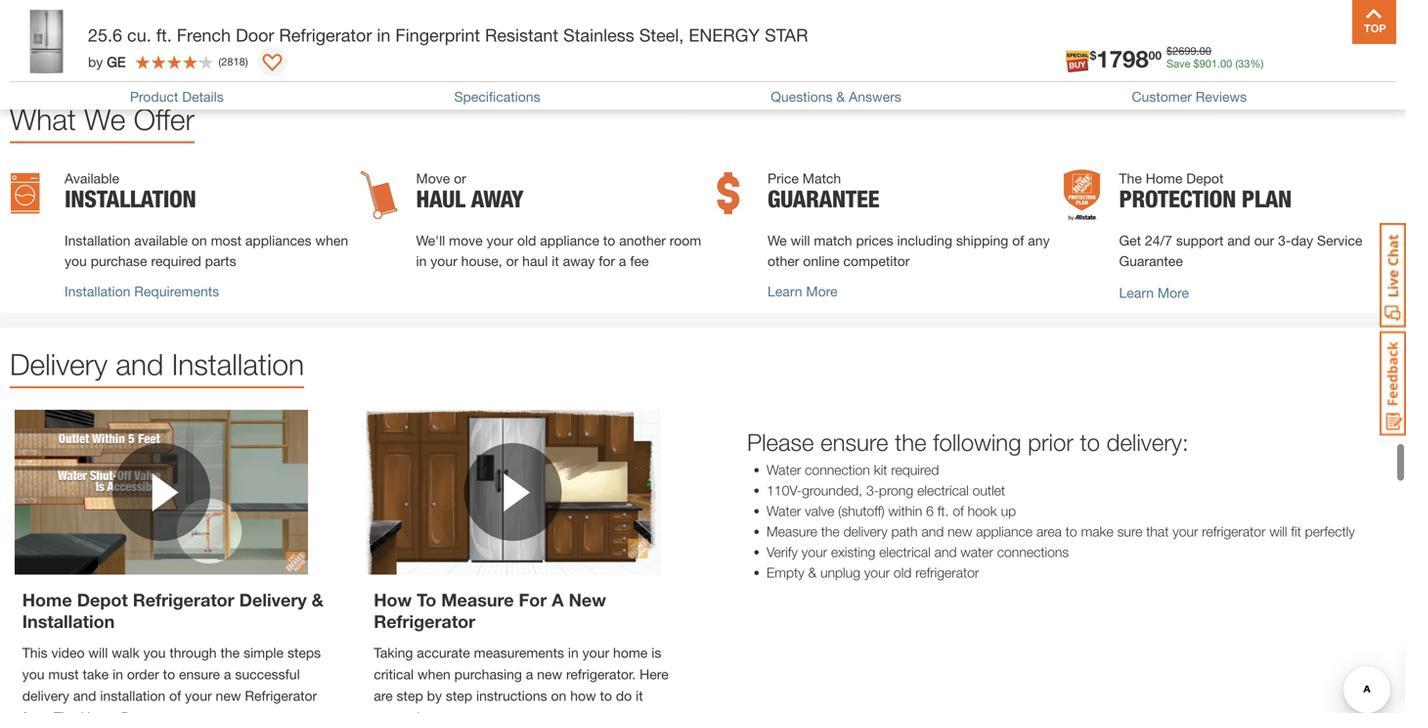 Task type: locate. For each thing, give the bounding box(es) containing it.
1 horizontal spatial you
[[65, 253, 87, 269]]

unplug
[[821, 564, 861, 581]]

a for ensure
[[224, 666, 231, 683]]

it right do
[[636, 688, 643, 704]]

00 left save
[[1149, 48, 1162, 62]]

1 vertical spatial &
[[809, 564, 817, 581]]

a right for
[[619, 253, 627, 269]]

display image
[[263, 54, 282, 73]]

when down accurate
[[418, 666, 451, 683]]

water up 110v-
[[767, 462, 802, 478]]

we up other
[[768, 232, 787, 248]]

0 vertical spatial delivery
[[844, 523, 888, 539]]

1 vertical spatial ensure
[[179, 666, 220, 683]]

customer reviews button
[[1132, 89, 1248, 105], [1132, 89, 1248, 105]]

the right from
[[54, 709, 77, 713]]

depot
[[1187, 170, 1224, 186], [77, 590, 128, 611]]

2 horizontal spatial new
[[948, 523, 973, 539]]

3- inside please ensure the following prior to delivery: water connection kit required 110v-grounded, 3-prong electrical outlet water valve (shutoff) within 6 ft. of hook up measure the delivery path and new appliance area to make sure that your refrigerator will fit perfectly verify your existing electrical and water connections empty & unplug your old refrigerator
[[867, 482, 879, 498]]

110v-
[[767, 482, 802, 498]]

guarantee down 24/7
[[1120, 253, 1184, 269]]

when inside taking accurate measurements in your home is critical when purchasing a new refrigerator.  here are step by step instructions on how to do it correctly.
[[418, 666, 451, 683]]

thumbnail image
[[15, 410, 308, 575], [366, 410, 660, 575]]

you inside installation available on most appliances when you purchase required parts
[[65, 253, 87, 269]]

1 vertical spatial delivery
[[22, 688, 69, 704]]

live chat image
[[1381, 223, 1407, 328]]

1 horizontal spatial 3-
[[1279, 232, 1292, 248]]

delivery down the (shutoff)
[[844, 523, 888, 539]]

1 vertical spatial we
[[768, 232, 787, 248]]

of inside please ensure the following prior to delivery: water connection kit required 110v-grounded, 3-prong electrical outlet water valve (shutoff) within 6 ft. of hook up measure the delivery path and new appliance area to make sure that your refrigerator will fit perfectly verify your existing electrical and water connections empty & unplug your old refrigerator
[[953, 503, 964, 519]]

more inside dropdown button
[[1158, 285, 1190, 301]]

in down we'll
[[416, 253, 427, 269]]

learn more for learn more link
[[768, 283, 838, 299]]

1 horizontal spatial learn
[[1120, 285, 1155, 301]]

1 vertical spatial old
[[894, 564, 912, 581]]

1 vertical spatial the
[[54, 709, 77, 713]]

learn more link
[[768, 283, 838, 299]]

0 horizontal spatial delivery
[[22, 688, 69, 704]]

will inside please ensure the following prior to delivery: water connection kit required 110v-grounded, 3-prong electrical outlet water valve (shutoff) within 6 ft. of hook up measure the delivery path and new appliance area to make sure that your refrigerator will fit perfectly verify your existing electrical and water connections empty & unplug your old refrigerator
[[1270, 523, 1288, 539]]

correctly.
[[374, 709, 430, 713]]

1 horizontal spatial a
[[526, 666, 534, 683]]

a left successful
[[224, 666, 231, 683]]

ensure up connection
[[821, 428, 889, 456]]

1 horizontal spatial by
[[427, 688, 442, 704]]

installation requirements link
[[65, 283, 219, 299]]

new
[[948, 523, 973, 539], [537, 666, 563, 683], [216, 688, 241, 704]]

1 horizontal spatial learn more
[[1120, 285, 1190, 301]]

more for learn more dropdown button
[[1158, 285, 1190, 301]]

is
[[652, 645, 662, 661]]

your down through
[[185, 688, 212, 704]]

specifications button
[[454, 89, 541, 105], [454, 89, 541, 105]]

1 vertical spatial appliance
[[977, 523, 1033, 539]]

0 horizontal spatial ensure
[[179, 666, 220, 683]]

new
[[569, 590, 607, 611]]

delivery inside please ensure the following prior to delivery: water connection kit required 110v-grounded, 3-prong electrical outlet water valve (shutoff) within 6 ft. of hook up measure the delivery path and new appliance area to make sure that your refrigerator will fit perfectly verify your existing electrical and water connections empty & unplug your old refrigerator
[[844, 523, 888, 539]]

refrigerator left fit
[[1203, 523, 1266, 539]]

depot inside the home depot protection plan
[[1187, 170, 1224, 186]]

thumbnail image for refrigerator
[[15, 410, 308, 575]]

electrical down path
[[880, 544, 931, 560]]

of left hook
[[953, 503, 964, 519]]

electrical
[[918, 482, 969, 498], [880, 544, 931, 560]]

1 thumbnail image from the left
[[15, 410, 308, 575]]

get 24/7 support and our 3-day service guarantee
[[1120, 232, 1363, 269]]

0 horizontal spatial home
[[22, 590, 72, 611]]

to inside taking accurate measurements in your home is critical when purchasing a new refrigerator.  here are step by step instructions on how to do it correctly.
[[600, 688, 612, 704]]

home down take
[[81, 709, 117, 713]]

measure right to
[[441, 590, 514, 611]]

0 horizontal spatial of
[[169, 688, 181, 704]]

1 vertical spatial 3-
[[867, 482, 879, 498]]

0 horizontal spatial you
[[22, 666, 45, 683]]

to inside we'll move your old appliance to another room in your house, or haul it away for a fee
[[604, 232, 616, 248]]

the up 'prong'
[[895, 428, 927, 456]]

product details button
[[130, 89, 224, 105], [130, 89, 224, 105]]

steel,
[[640, 24, 684, 45]]

home
[[1146, 170, 1183, 186], [22, 590, 72, 611], [81, 709, 117, 713]]

and down 6
[[922, 523, 944, 539]]

of right the installation
[[169, 688, 181, 704]]

.
[[1197, 45, 1200, 57], [1218, 57, 1221, 70]]

delivery
[[844, 523, 888, 539], [22, 688, 69, 704]]

00 inside the $ 1798 00
[[1149, 48, 1162, 62]]

1 horizontal spatial .
[[1218, 57, 1221, 70]]

0 horizontal spatial we
[[84, 102, 126, 136]]

. left 33
[[1218, 57, 1221, 70]]

1 horizontal spatial delivery
[[844, 523, 888, 539]]

0 horizontal spatial learn more
[[768, 283, 838, 299]]

1 vertical spatial ft.
[[938, 503, 949, 519]]

a inside "this video will walk you through the simple steps you must take in order to ensure a successful delivery and installation of your new refrigerator from the home depot."
[[224, 666, 231, 683]]

by inside taking accurate measurements in your home is critical when purchasing a new refrigerator.  here are step by step instructions on how to do it correctly.
[[427, 688, 442, 704]]

0 vertical spatial the
[[895, 428, 927, 456]]

required up 'prong'
[[892, 462, 940, 478]]

0 horizontal spatial learn
[[768, 283, 803, 299]]

appliance inside please ensure the following prior to delivery: water connection kit required 110v-grounded, 3-prong electrical outlet water valve (shutoff) within 6 ft. of hook up measure the delivery path and new appliance area to make sure that your refrigerator will fit perfectly verify your existing electrical and water connections empty & unplug your old refrigerator
[[977, 523, 1033, 539]]

home depot refrigerator delivery & installation
[[22, 590, 324, 632]]

( left )
[[219, 55, 221, 68]]

$ left "901"
[[1167, 45, 1173, 57]]

installation inside installation available on most appliances when you purchase required parts
[[65, 232, 131, 248]]

0 horizontal spatial will
[[88, 645, 108, 661]]

home up this
[[22, 590, 72, 611]]

0 horizontal spatial the
[[221, 645, 240, 661]]

old
[[518, 232, 537, 248], [894, 564, 912, 581]]

will inside "this video will walk you through the simple steps you must take in order to ensure a successful delivery and installation of your new refrigerator from the home depot."
[[88, 645, 108, 661]]

0 vertical spatial refrigerator
[[1203, 523, 1266, 539]]

refrigerator up display icon
[[279, 24, 372, 45]]

it
[[552, 253, 559, 269], [636, 688, 643, 704]]

parts
[[205, 253, 236, 269]]

within
[[889, 503, 923, 519]]

& up steps
[[312, 590, 324, 611]]

by up the correctly.
[[427, 688, 442, 704]]

old inside please ensure the following prior to delivery: water connection kit required 110v-grounded, 3-prong electrical outlet water valve (shutoff) within 6 ft. of hook up measure the delivery path and new appliance area to make sure that your refrigerator will fit perfectly verify your existing electrical and water connections empty & unplug your old refrigerator
[[894, 564, 912, 581]]

1 vertical spatial when
[[418, 666, 451, 683]]

refrigerator inside home depot refrigerator delivery & installation
[[133, 590, 235, 611]]

0 horizontal spatial new
[[216, 688, 241, 704]]

the home depot protection plan
[[1120, 170, 1292, 213]]

haul
[[416, 185, 466, 213]]

0 vertical spatial water
[[767, 462, 802, 478]]

measurements
[[474, 645, 565, 661]]

you
[[65, 253, 87, 269], [143, 645, 166, 661], [22, 666, 45, 683]]

0 horizontal spatial old
[[518, 232, 537, 248]]

answers
[[849, 89, 902, 105]]

( left %)
[[1236, 57, 1239, 70]]

old inside we'll move your old appliance to another room in your house, or haul it away for a fee
[[518, 232, 537, 248]]

1 horizontal spatial home
[[81, 709, 117, 713]]

to right order
[[163, 666, 175, 683]]

away
[[471, 185, 524, 213]]

1 vertical spatial by
[[427, 688, 442, 704]]

area
[[1037, 523, 1062, 539]]

1 vertical spatial guarantee
[[1120, 253, 1184, 269]]

0 vertical spatial when
[[315, 232, 348, 248]]

or right the move
[[454, 170, 467, 186]]

electrical up 6
[[918, 482, 969, 498]]

1 vertical spatial or
[[506, 253, 519, 269]]

learn inside dropdown button
[[1120, 285, 1155, 301]]

2 vertical spatial &
[[312, 590, 324, 611]]

00
[[1200, 45, 1212, 57], [1149, 48, 1162, 62], [1221, 57, 1233, 70]]

a inside we'll move your old appliance to another room in your house, or haul it away for a fee
[[619, 253, 627, 269]]

on left the how at bottom left
[[551, 688, 567, 704]]

1 vertical spatial measure
[[441, 590, 514, 611]]

successful
[[235, 666, 300, 683]]

in up refrigerator.
[[568, 645, 579, 661]]

move or haul away
[[416, 170, 524, 213]]

0 vertical spatial appliance
[[540, 232, 600, 248]]

more down 24/7
[[1158, 285, 1190, 301]]

delivery inside "this video will walk you through the simple steps you must take in order to ensure a successful delivery and installation of your new refrigerator from the home depot."
[[22, 688, 69, 704]]

1 vertical spatial you
[[143, 645, 166, 661]]

required down available
[[151, 253, 201, 269]]

new down the "measurements" at the bottom of page
[[537, 666, 563, 683]]

3- right 'our'
[[1279, 232, 1292, 248]]

home inside the home depot protection plan
[[1146, 170, 1183, 186]]

by
[[88, 54, 103, 70], [427, 688, 442, 704]]

will left fit
[[1270, 523, 1288, 539]]

installation inside home depot refrigerator delivery & installation
[[22, 611, 115, 632]]

0 vertical spatial depot
[[1187, 170, 1224, 186]]

we inside we will match prices including shipping of any other online competitor
[[768, 232, 787, 248]]

empty
[[767, 564, 805, 581]]

move
[[449, 232, 483, 248]]

1 vertical spatial home
[[22, 590, 72, 611]]

french
[[177, 24, 231, 45]]

of left any
[[1013, 232, 1025, 248]]

the down valve
[[822, 523, 840, 539]]

1 horizontal spatial it
[[636, 688, 643, 704]]

00 right 2699
[[1200, 45, 1212, 57]]

1 vertical spatial on
[[551, 688, 567, 704]]

details
[[182, 89, 224, 105]]

0 horizontal spatial .
[[1197, 45, 1200, 57]]

0 vertical spatial it
[[552, 253, 559, 269]]

learn down get
[[1120, 285, 1155, 301]]

old down path
[[894, 564, 912, 581]]

a
[[619, 253, 627, 269], [224, 666, 231, 683], [526, 666, 534, 683]]

0 vertical spatial we
[[84, 102, 126, 136]]

product
[[130, 89, 178, 105]]

are
[[374, 688, 393, 704]]

refrigerator
[[279, 24, 372, 45], [133, 590, 235, 611], [374, 611, 476, 632], [245, 688, 317, 704]]

0 vertical spatial by
[[88, 54, 103, 70]]

you up order
[[143, 645, 166, 661]]

2 horizontal spatial of
[[1013, 232, 1025, 248]]

home up 24/7
[[1146, 170, 1183, 186]]

the left simple
[[221, 645, 240, 661]]

2 thumbnail image from the left
[[366, 410, 660, 575]]

3-
[[1279, 232, 1292, 248], [867, 482, 879, 498]]

to up for
[[604, 232, 616, 248]]

0 horizontal spatial $
[[1091, 48, 1097, 62]]

0 horizontal spatial the
[[54, 709, 77, 713]]

the inside the home depot protection plan
[[1120, 170, 1143, 186]]

0 vertical spatial &
[[837, 89, 846, 105]]

1 horizontal spatial measure
[[767, 523, 818, 539]]

refrigerator up through
[[133, 590, 235, 611]]

learn down other
[[768, 283, 803, 299]]

delivery
[[10, 347, 108, 381], [239, 590, 307, 611]]

installation up available
[[65, 185, 196, 213]]

you down this
[[22, 666, 45, 683]]

by ge
[[88, 54, 126, 70]]

your right that
[[1173, 523, 1199, 539]]

0 vertical spatial new
[[948, 523, 973, 539]]

1 horizontal spatial step
[[446, 688, 473, 704]]

to left do
[[600, 688, 612, 704]]

will up take
[[88, 645, 108, 661]]

1 horizontal spatial we
[[768, 232, 787, 248]]

in right take
[[113, 666, 123, 683]]

get
[[1120, 232, 1142, 248]]

depot up the walk
[[77, 590, 128, 611]]

water down 110v-
[[767, 503, 802, 519]]

1 horizontal spatial the
[[1120, 170, 1143, 186]]

in inside "this video will walk you through the simple steps you must take in order to ensure a successful delivery and installation of your new refrigerator from the home depot."
[[113, 666, 123, 683]]

you left the purchase
[[65, 253, 87, 269]]

a down the "measurements" at the bottom of page
[[526, 666, 534, 683]]

old up haul in the top of the page
[[518, 232, 537, 248]]

$ inside the $ 1798 00
[[1091, 48, 1097, 62]]

step up the correctly.
[[397, 688, 423, 704]]

away
[[563, 253, 595, 269]]

and down installation requirements link
[[116, 347, 164, 381]]

fit
[[1292, 523, 1302, 539]]

2699
[[1173, 45, 1197, 57]]

1 horizontal spatial more
[[1158, 285, 1190, 301]]

we'll
[[416, 232, 445, 248]]

1 horizontal spatial of
[[953, 503, 964, 519]]

required inside installation available on most appliances when you purchase required parts
[[151, 253, 201, 269]]

delivery and installation
[[10, 347, 304, 381]]

& left answers
[[837, 89, 846, 105]]

including
[[898, 232, 953, 248]]

delivery:
[[1107, 428, 1189, 456]]

your inside taking accurate measurements in your home is critical when purchasing a new refrigerator.  here are step by step instructions on how to do it correctly.
[[583, 645, 610, 661]]

1 vertical spatial depot
[[77, 590, 128, 611]]

0 vertical spatial electrical
[[918, 482, 969, 498]]

$ left save
[[1091, 48, 1097, 62]]

on left most at the top left of page
[[192, 232, 207, 248]]

1 horizontal spatial thumbnail image
[[366, 410, 660, 575]]

it right haul in the top of the page
[[552, 253, 559, 269]]

delivery inside home depot refrigerator delivery & installation
[[239, 590, 307, 611]]

learn for learn more dropdown button
[[1120, 285, 1155, 301]]

0 vertical spatial on
[[192, 232, 207, 248]]

when right appliances
[[315, 232, 348, 248]]

a for for
[[619, 253, 627, 269]]

1 horizontal spatial depot
[[1187, 170, 1224, 186]]

the
[[1120, 170, 1143, 186], [54, 709, 77, 713]]

. right save
[[1197, 45, 1200, 57]]

in inside taking accurate measurements in your home is critical when purchasing a new refrigerator.  here are step by step instructions on how to do it correctly.
[[568, 645, 579, 661]]

1 horizontal spatial guarantee
[[1120, 253, 1184, 269]]

ensure
[[821, 428, 889, 456], [179, 666, 220, 683]]

2 vertical spatial you
[[22, 666, 45, 683]]

refrigerator down successful
[[245, 688, 317, 704]]

hook
[[968, 503, 998, 519]]

00 left 33
[[1221, 57, 1233, 70]]

0 vertical spatial measure
[[767, 523, 818, 539]]

ensure inside "this video will walk you through the simple steps you must take in order to ensure a successful delivery and installation of your new refrigerator from the home depot."
[[179, 666, 220, 683]]

0 horizontal spatial more
[[807, 283, 838, 299]]

in inside we'll move your old appliance to another room in your house, or haul it away for a fee
[[416, 253, 427, 269]]

learn more down online
[[768, 283, 838, 299]]

ensure down through
[[179, 666, 220, 683]]

order
[[127, 666, 159, 683]]

by left ge at top
[[88, 54, 103, 70]]

stainless
[[564, 24, 635, 45]]

refrigerator inside how to measure for a new refrigerator
[[374, 611, 476, 632]]

0 horizontal spatial measure
[[441, 590, 514, 611]]

( inside the $ 2699 . 00 save $ 901 . 00 ( 33 %)
[[1236, 57, 1239, 70]]

to right area
[[1066, 523, 1078, 539]]

1 horizontal spatial old
[[894, 564, 912, 581]]

installation up the purchase
[[65, 232, 131, 248]]

new down successful
[[216, 688, 241, 704]]

learn more for learn more dropdown button
[[1120, 285, 1190, 301]]

the inside "this video will walk you through the simple steps you must take in order to ensure a successful delivery and installation of your new refrigerator from the home depot."
[[221, 645, 240, 661]]

our
[[1255, 232, 1275, 248]]

0 horizontal spatial it
[[552, 253, 559, 269]]

and down take
[[73, 688, 96, 704]]

do
[[616, 688, 632, 704]]

1 vertical spatial required
[[892, 462, 940, 478]]

& inside please ensure the following prior to delivery: water connection kit required 110v-grounded, 3-prong electrical outlet water valve (shutoff) within 6 ft. of hook up measure the delivery path and new appliance area to make sure that your refrigerator will fit perfectly verify your existing electrical and water connections empty & unplug your old refrigerator
[[809, 564, 817, 581]]

will up other
[[791, 232, 811, 248]]

0 horizontal spatial depot
[[77, 590, 128, 611]]

learn for learn more link
[[768, 283, 803, 299]]

your up refrigerator.
[[583, 645, 610, 661]]

1 vertical spatial will
[[1270, 523, 1288, 539]]

2 horizontal spatial home
[[1146, 170, 1183, 186]]

ft. right 6
[[938, 503, 949, 519]]

a inside taking accurate measurements in your home is critical when purchasing a new refrigerator.  here are step by step instructions on how to do it correctly.
[[526, 666, 534, 683]]

1 horizontal spatial will
[[791, 232, 811, 248]]

1 horizontal spatial ensure
[[821, 428, 889, 456]]

refrigerator down the "water"
[[916, 564, 980, 581]]

0 horizontal spatial or
[[454, 170, 467, 186]]

installation up video
[[22, 611, 115, 632]]

measure
[[767, 523, 818, 539], [441, 590, 514, 611]]

on inside taking accurate measurements in your home is critical when purchasing a new refrigerator.  here are step by step instructions on how to do it correctly.
[[551, 688, 567, 704]]

path
[[892, 523, 918, 539]]

0 horizontal spatial delivery
[[10, 347, 108, 381]]

& right 'empty'
[[809, 564, 817, 581]]

how
[[374, 590, 412, 611]]

$ right save
[[1194, 57, 1200, 70]]

2 vertical spatial of
[[169, 688, 181, 704]]

installation down requirements
[[172, 347, 304, 381]]

$
[[1167, 45, 1173, 57], [1091, 48, 1097, 62], [1194, 57, 1200, 70]]

more down online
[[807, 283, 838, 299]]

home inside "this video will walk you through the simple steps you must take in order to ensure a successful delivery and installation of your new refrigerator from the home depot."
[[81, 709, 117, 713]]

0 vertical spatial 3-
[[1279, 232, 1292, 248]]

appliance down up
[[977, 523, 1033, 539]]

1 horizontal spatial new
[[537, 666, 563, 683]]

installation requirements
[[65, 283, 219, 299]]

appliance up away
[[540, 232, 600, 248]]

grounded,
[[802, 482, 863, 498]]

2 vertical spatial home
[[81, 709, 117, 713]]

2 vertical spatial new
[[216, 688, 241, 704]]

plan
[[1242, 185, 1292, 213]]

2 vertical spatial the
[[221, 645, 240, 661]]

0 horizontal spatial on
[[192, 232, 207, 248]]

step down purchasing
[[446, 688, 473, 704]]

0 vertical spatial required
[[151, 253, 201, 269]]

measure up verify
[[767, 523, 818, 539]]

available
[[134, 232, 188, 248]]

ensure inside please ensure the following prior to delivery: water connection kit required 110v-grounded, 3-prong electrical outlet water valve (shutoff) within 6 ft. of hook up measure the delivery path and new appliance area to make sure that your refrigerator will fit perfectly verify your existing electrical and water connections empty & unplug your old refrigerator
[[821, 428, 889, 456]]

or left haul in the top of the page
[[506, 253, 519, 269]]

more
[[807, 283, 838, 299], [1158, 285, 1190, 301]]

0 vertical spatial guarantee
[[768, 185, 880, 213]]

haul
[[523, 253, 548, 269]]

1 vertical spatial delivery
[[239, 590, 307, 611]]

to inside "this video will walk you through the simple steps you must take in order to ensure a successful delivery and installation of your new refrigerator from the home depot."
[[163, 666, 175, 683]]

other
[[768, 253, 800, 269]]

1 horizontal spatial &
[[809, 564, 817, 581]]

1 horizontal spatial (
[[1236, 57, 1239, 70]]

1 vertical spatial the
[[822, 523, 840, 539]]

will
[[791, 232, 811, 248], [1270, 523, 1288, 539], [88, 645, 108, 661]]

refrigerator down to
[[374, 611, 476, 632]]

water
[[767, 462, 802, 478], [767, 503, 802, 519]]



Task type: vqa. For each thing, say whether or not it's contained in the screenshot.
Here
yes



Task type: describe. For each thing, give the bounding box(es) containing it.
home inside home depot refrigerator delivery & installation
[[22, 590, 72, 611]]

2 water from the top
[[767, 503, 802, 519]]

home
[[613, 645, 648, 661]]

2 horizontal spatial $
[[1194, 57, 1200, 70]]

or inside 'move or haul away'
[[454, 170, 467, 186]]

prong
[[879, 482, 914, 498]]

2818
[[221, 55, 245, 68]]

$ 2699 . 00 save $ 901 . 00 ( 33 %)
[[1167, 45, 1264, 70]]

price
[[768, 170, 799, 186]]

to
[[417, 590, 437, 611]]

support
[[1177, 232, 1224, 248]]

we'll move your old appliance to another room in your house, or haul it away for a fee
[[416, 232, 702, 269]]

required inside please ensure the following prior to delivery: water connection kit required 110v-grounded, 3-prong electrical outlet water valve (shutoff) within 6 ft. of hook up measure the delivery path and new appliance area to make sure that your refrigerator will fit perfectly verify your existing electrical and water connections empty & unplug your old refrigerator
[[892, 462, 940, 478]]

1 horizontal spatial the
[[822, 523, 840, 539]]

price match guarantee
[[768, 170, 880, 213]]

up
[[1001, 503, 1017, 519]]

measure inside please ensure the following prior to delivery: water connection kit required 110v-grounded, 3-prong electrical outlet water valve (shutoff) within 6 ft. of hook up measure the delivery path and new appliance area to make sure that your refrigerator will fit perfectly verify your existing electrical and water connections empty & unplug your old refrigerator
[[767, 523, 818, 539]]

of inside we will match prices including shipping of any other online competitor
[[1013, 232, 1025, 248]]

0 horizontal spatial by
[[88, 54, 103, 70]]

product details
[[130, 89, 224, 105]]

25.6 cu. ft. french door refrigerator in fingerprint resistant stainless steel, energy star
[[88, 24, 809, 45]]

24/7
[[1146, 232, 1173, 248]]

new inside please ensure the following prior to delivery: water connection kit required 110v-grounded, 3-prong electrical outlet water valve (shutoff) within 6 ft. of hook up measure the delivery path and new appliance area to make sure that your refrigerator will fit perfectly verify your existing electrical and water connections empty & unplug your old refrigerator
[[948, 523, 973, 539]]

another
[[620, 232, 666, 248]]

ft. inside please ensure the following prior to delivery: water connection kit required 110v-grounded, 3-prong electrical outlet water valve (shutoff) within 6 ft. of hook up measure the delivery path and new appliance area to make sure that your refrigerator will fit perfectly verify your existing electrical and water connections empty & unplug your old refrigerator
[[938, 503, 949, 519]]

1 horizontal spatial 00
[[1200, 45, 1212, 57]]

new inside "this video will walk you through the simple steps you must take in order to ensure a successful delivery and installation of your new refrigerator from the home depot."
[[216, 688, 241, 704]]

and inside get 24/7 support and our 3-day service guarantee
[[1228, 232, 1251, 248]]

resistant
[[485, 24, 559, 45]]

competitor
[[844, 253, 910, 269]]

taking
[[374, 645, 413, 661]]

questions & answers
[[771, 89, 902, 105]]

taking accurate measurements in your home is critical when purchasing a new refrigerator.  here are step by step instructions on how to do it correctly.
[[374, 645, 669, 713]]

in left fingerprint
[[377, 24, 391, 45]]

2 horizontal spatial you
[[143, 645, 166, 661]]

)
[[245, 55, 248, 68]]

customer reviews
[[1132, 89, 1248, 105]]

1 horizontal spatial refrigerator
[[1203, 523, 1266, 539]]

your up house,
[[487, 232, 514, 248]]

take
[[83, 666, 109, 683]]

1 vertical spatial electrical
[[880, 544, 931, 560]]

installation down the purchase
[[65, 283, 131, 299]]

3- inside get 24/7 support and our 3-day service guarantee
[[1279, 232, 1292, 248]]

requirements
[[134, 283, 219, 299]]

please ensure the following prior to delivery: water connection kit required 110v-grounded, 3-prong electrical outlet water valve (shutoff) within 6 ft. of hook up measure the delivery path and new appliance area to make sure that your refrigerator will fit perfectly verify your existing electrical and water connections empty & unplug your old refrigerator
[[747, 428, 1356, 581]]

perfectly
[[1306, 523, 1356, 539]]

your inside "this video will walk you through the simple steps you must take in order to ensure a successful delivery and installation of your new refrigerator from the home depot."
[[185, 688, 212, 704]]

1 step from the left
[[397, 688, 423, 704]]

match
[[814, 232, 853, 248]]

service
[[1318, 232, 1363, 248]]

it inside taking accurate measurements in your home is critical when purchasing a new refrigerator.  here are step by step instructions on how to do it correctly.
[[636, 688, 643, 704]]

that
[[1147, 523, 1170, 539]]

2 horizontal spatial 00
[[1221, 57, 1233, 70]]

your right verify
[[802, 544, 828, 560]]

video
[[51, 645, 85, 661]]

product image image
[[15, 10, 78, 73]]

for
[[599, 253, 615, 269]]

instructions
[[476, 688, 548, 704]]

on inside installation available on most appliances when you purchase required parts
[[192, 232, 207, 248]]

appliance inside we'll move your old appliance to another room in your house, or haul it away for a fee
[[540, 232, 600, 248]]

0 vertical spatial ft.
[[156, 24, 172, 45]]

energy
[[689, 24, 760, 45]]

refrigerator inside "this video will walk you through the simple steps you must take in order to ensure a successful delivery and installation of your new refrigerator from the home depot."
[[245, 688, 317, 704]]

water
[[961, 544, 994, 560]]

cu.
[[127, 24, 151, 45]]

$ for 1798
[[1091, 48, 1097, 62]]

6
[[927, 503, 934, 519]]

valve
[[805, 503, 835, 519]]

( 2818 )
[[219, 55, 248, 68]]

questions
[[771, 89, 833, 105]]

$ 1798 00
[[1091, 45, 1162, 73]]

0 horizontal spatial guarantee
[[768, 185, 880, 213]]

(shutoff)
[[839, 503, 885, 519]]

connections
[[998, 544, 1070, 560]]

what
[[10, 102, 76, 136]]

top button
[[1353, 0, 1397, 44]]

and inside "this video will walk you through the simple steps you must take in order to ensure a successful delivery and installation of your new refrigerator from the home depot."
[[73, 688, 96, 704]]

of inside "this video will walk you through the simple steps you must take in order to ensure a successful delivery and installation of your new refrigerator from the home depot."
[[169, 688, 181, 704]]

specifications
[[454, 89, 541, 105]]

outlet
[[973, 482, 1006, 498]]

1 water from the top
[[767, 462, 802, 478]]

901
[[1200, 57, 1218, 70]]

guarantee inside get 24/7 support and our 3-day service guarantee
[[1120, 253, 1184, 269]]

& inside home depot refrigerator delivery & installation
[[312, 590, 324, 611]]

for
[[519, 590, 547, 611]]

and left the "water"
[[935, 544, 957, 560]]

ge
[[107, 54, 126, 70]]

to right prior
[[1081, 428, 1101, 456]]

your down we'll
[[431, 253, 458, 269]]

2 horizontal spatial &
[[837, 89, 846, 105]]

walk
[[112, 645, 140, 661]]

depot.
[[121, 709, 162, 713]]

appliances
[[245, 232, 312, 248]]

or inside we'll move your old appliance to another room in your house, or haul it away for a fee
[[506, 253, 519, 269]]

learn more button
[[1120, 283, 1190, 303]]

house,
[[461, 253, 503, 269]]

door
[[236, 24, 274, 45]]

from
[[22, 709, 50, 713]]

simple
[[244, 645, 284, 661]]

when inside installation available on most appliances when you purchase required parts
[[315, 232, 348, 248]]

installation available on most appliances when you purchase required parts
[[65, 232, 348, 269]]

will inside we will match prices including shipping of any other online competitor
[[791, 232, 811, 248]]

match
[[803, 170, 842, 186]]

star
[[765, 24, 809, 45]]

purchase
[[91, 253, 147, 269]]

following
[[934, 428, 1022, 456]]

prices
[[857, 232, 894, 248]]

fingerprint
[[396, 24, 480, 45]]

here
[[640, 666, 669, 683]]

2 horizontal spatial the
[[895, 428, 927, 456]]

more for learn more link
[[807, 283, 838, 299]]

25.6
[[88, 24, 122, 45]]

your down existing
[[865, 564, 890, 581]]

the inside "this video will walk you through the simple steps you must take in order to ensure a successful delivery and installation of your new refrigerator from the home depot."
[[54, 709, 77, 713]]

prior
[[1028, 428, 1074, 456]]

most
[[211, 232, 242, 248]]

1798
[[1097, 45, 1149, 73]]

protection
[[1120, 185, 1237, 213]]

how to measure for a new refrigerator
[[374, 590, 607, 632]]

depot inside home depot refrigerator delivery & installation
[[77, 590, 128, 611]]

it inside we'll move your old appliance to another room in your house, or haul it away for a fee
[[552, 253, 559, 269]]

purchasing
[[455, 666, 522, 683]]

measure inside how to measure for a new refrigerator
[[441, 590, 514, 611]]

kit
[[874, 462, 888, 478]]

thumbnail image for measure
[[366, 410, 660, 575]]

make
[[1082, 523, 1114, 539]]

save
[[1167, 57, 1191, 70]]

how
[[571, 688, 596, 704]]

1 vertical spatial refrigerator
[[916, 564, 980, 581]]

installation
[[100, 688, 166, 704]]

new inside taking accurate measurements in your home is critical when purchasing a new refrigerator.  here are step by step instructions on how to do it correctly.
[[537, 666, 563, 683]]

any
[[1029, 232, 1050, 248]]

2 step from the left
[[446, 688, 473, 704]]

day
[[1292, 232, 1314, 248]]

existing
[[832, 544, 876, 560]]

available
[[65, 170, 119, 186]]

0 vertical spatial delivery
[[10, 347, 108, 381]]

a
[[552, 590, 564, 611]]

shipping
[[957, 232, 1009, 248]]

0 horizontal spatial (
[[219, 55, 221, 68]]

feedback link image
[[1381, 331, 1407, 436]]

verify
[[767, 544, 798, 560]]

available installation
[[65, 170, 196, 213]]

$ for 2699
[[1167, 45, 1173, 57]]



